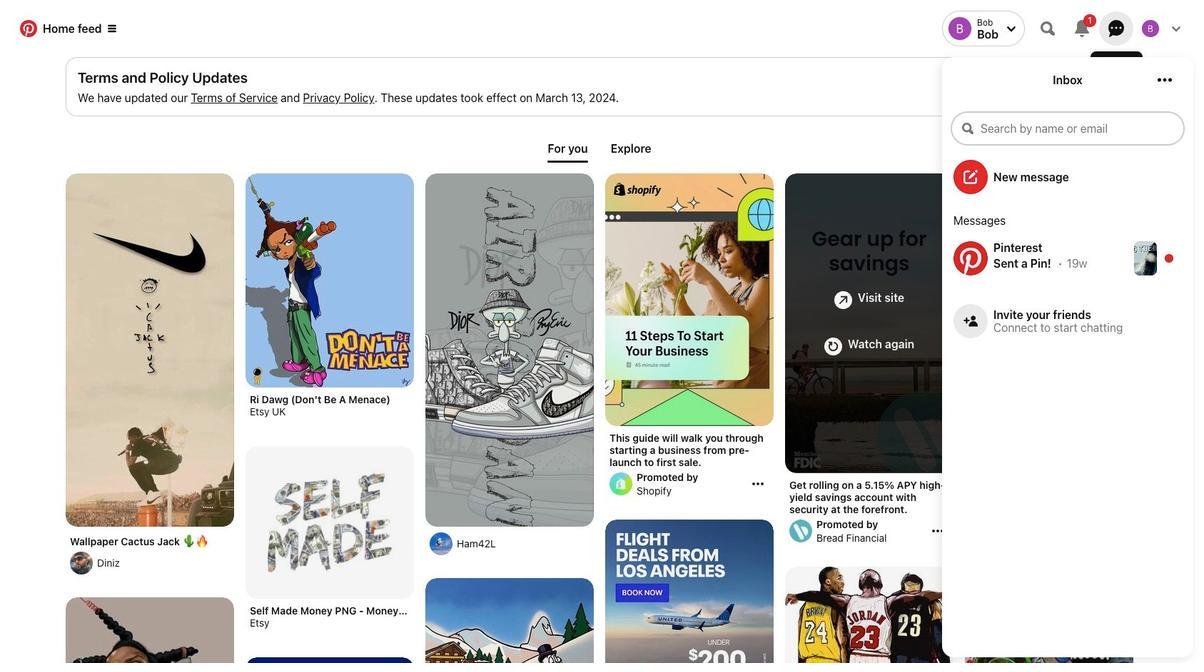 Task type: locate. For each thing, give the bounding box(es) containing it.
primary navigation header navigation
[[9, 3, 1191, 54]]

discover weekly deals from los angeles for under $200 roundtrip image
[[605, 520, 774, 663]]

visit site image
[[835, 291, 852, 309]]

tooltip
[[1091, 51, 1143, 74]]

this contains an image of: image
[[66, 598, 234, 663]]

0 horizontal spatial bob image
[[949, 17, 972, 40]]

whether you already have a brilliant product idea or you're just looking to build a future on your own terms, you're in the right place. this guide will walk you through starting a business from pre-launch to first sale. image
[[605, 173, 774, 426]]

squarespace tools make it easy to create a beautiful and unique website. image
[[965, 173, 1134, 426]]

Contacts Search Field search field
[[951, 111, 1185, 146]]

pin image image
[[785, 173, 954, 473]]

account switcher arrow icon image
[[1007, 24, 1016, 33]]

main content
[[0, 0, 1199, 663]]

this may contain: a drawing of a sneaker with the words diff on it and an image of a image
[[426, 173, 594, 538]]

this may contain: an image of three basketball players hugging each other image
[[785, 567, 954, 663]]

this may contain: there are many different colored teddy bears on this wall image
[[965, 495, 1134, 663]]

watch again image
[[825, 338, 842, 355]]

compose new message image
[[964, 170, 978, 184]]

bob image
[[949, 17, 972, 40], [1142, 20, 1159, 37]]

pinterest image
[[20, 20, 37, 37]]

list
[[60, 173, 1139, 663]]

this may contain: an advertisement for nike with a bird on top of a trash can in front of a large crowd image
[[66, 173, 234, 632]]



Task type: vqa. For each thing, say whether or not it's contained in the screenshot.
Discover Weekly Deals From Los Angeles For Under $200 Roundtrip image
yes



Task type: describe. For each thing, give the bounding box(es) containing it.
pinterest image
[[954, 241, 988, 276]]

1 horizontal spatial bob image
[[1142, 20, 1159, 37]]

this 11x14 inch poster features the beloved character riley from the boondocks dressed as loc dawg. the high-quality print captures the intricate details of the costume, from the oversized hat to the colorful shirt and pants. this poster is perfect for fans of the show who appreciate the humor and creativity of the characters. it's a great addition to any room, whether it's your bedroom, living room, or office. get your hands on this unique and eye-catching poster today! frame is not included. image
[[246, 173, 414, 388]]

this may contain: the words sell made out of money are arranged in different font styles and colors on a white background image
[[246, 446, 414, 600]]

dynamic badge dropdown menu button image
[[108, 24, 116, 33]]

a checking account that does more for your business. that's what u.s. bank is for. image
[[246, 658, 414, 663]]

this may contain: a man riding skis down a snow covered slope image
[[426, 578, 594, 663]]

invite your friends image
[[964, 314, 978, 328]]



